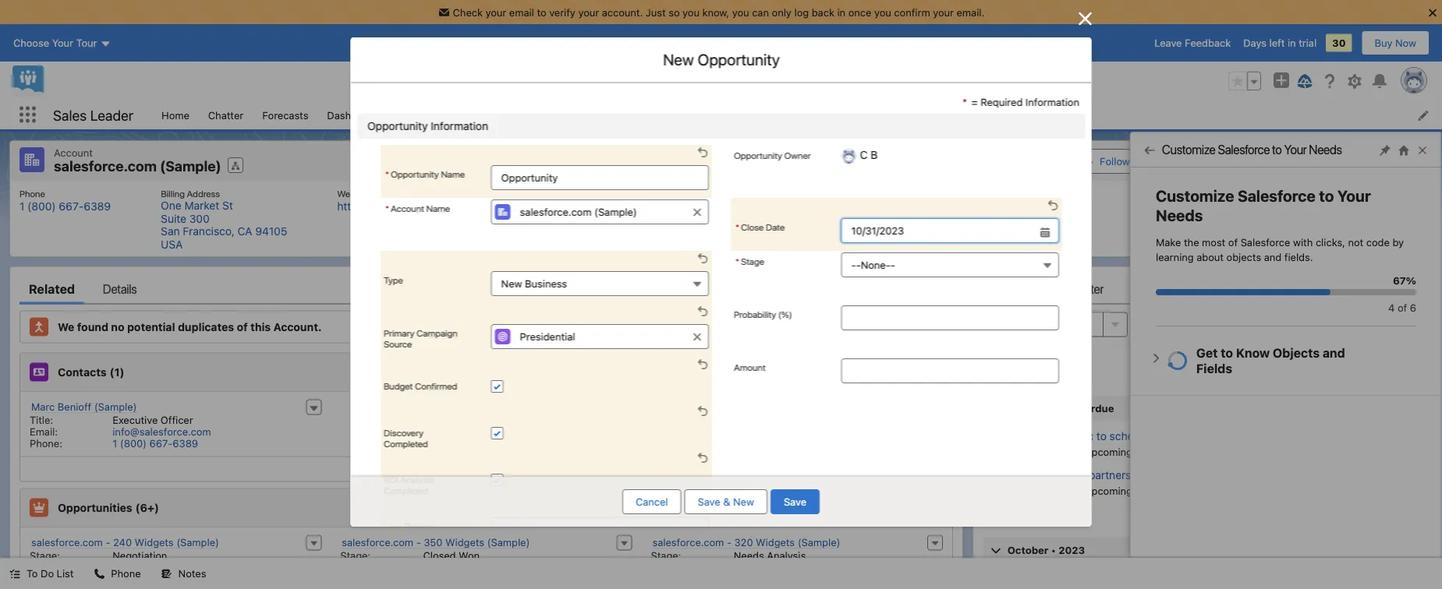 Task type: locate. For each thing, give the bounding box(es) containing it.
1 vertical spatial &
[[723, 497, 730, 508]]

salesforce
[[1218, 142, 1270, 157], [1238, 187, 1316, 205], [1241, 236, 1291, 248]]

0 vertical spatial have
[[1047, 447, 1069, 458]]

1 vertical spatial chatter
[[1067, 282, 1104, 296]]

view inside button
[[1172, 155, 1195, 167]]

group
[[1229, 72, 1261, 91], [734, 218, 1059, 243]]

objects
[[1227, 252, 1261, 263]]

* for * account name
[[385, 203, 389, 214]]

contacts up marc benioff (sample)
[[58, 366, 107, 379]]

* for * opportunity name
[[385, 168, 389, 179]]

1 vertical spatial (800)
[[120, 438, 147, 450]]

have down call
[[1047, 447, 1069, 458]]

1 upcoming from the top
[[1086, 447, 1133, 458]]

widgets
[[135, 537, 174, 549], [445, 537, 484, 549], [756, 537, 795, 549]]

analysis
[[400, 474, 434, 485], [767, 550, 806, 562]]

widgets for needs analysis
[[756, 537, 795, 549]]

upcoming for partnership
[[1086, 486, 1133, 497]]

leave feedback
[[1155, 37, 1231, 49]]

salesforce.com left 350
[[342, 537, 414, 549]]

contacts up opportunity owner in the right of the page
[[777, 109, 820, 121]]

executive officer email:
[[30, 415, 193, 438]]

back
[[812, 6, 835, 18]]

with inside make the most of salesforce with clicks, not code by learning about objects and fields.
[[1293, 236, 1313, 248]]

0 horizontal spatial (800)
[[27, 200, 56, 213]]

stage:
[[30, 550, 60, 562], [340, 550, 371, 562], [651, 550, 681, 562]]

opportunities up 240 at the bottom of the page
[[58, 502, 132, 515]]

1 stage: from the left
[[30, 550, 60, 562]]

1 vertical spatial 6389
[[173, 438, 198, 450]]

0 vertical spatial with
[[1293, 236, 1313, 248]]

you right so
[[683, 6, 700, 18]]

customize left hierarchy
[[1162, 142, 1216, 157]]

you
[[683, 6, 700, 18], [732, 6, 749, 18], [874, 6, 891, 18]]

salesforce.com - 320 widgets (sample) element
[[642, 534, 952, 587]]

2 horizontal spatial stage:
[[651, 550, 681, 562]]

delete button
[[1341, 149, 1399, 174]]

0 horizontal spatial 6389
[[84, 200, 111, 213]]

in right left
[[1288, 37, 1296, 49]]

1 save from the left
[[698, 497, 721, 508]]

1 vertical spatial upcoming
[[1086, 486, 1133, 497]]

owner up b
[[557, 188, 583, 199]]

(800)
[[27, 200, 56, 213], [120, 438, 147, 450]]

contacts inside list item
[[777, 109, 820, 121]]

owner down contacts link
[[784, 150, 811, 161]]

1 vertical spatial task
[[1135, 486, 1155, 497]]

your
[[1284, 142, 1307, 157], [1338, 187, 1371, 205]]

contacts image
[[30, 363, 48, 382]]

0 horizontal spatial close
[[30, 574, 56, 585]]

1 horizontal spatial text default image
[[161, 569, 172, 580]]

0 vertical spatial needs
[[1309, 142, 1342, 157]]

1 widgets from the left
[[135, 537, 174, 549]]

an down "discuss"
[[1072, 486, 1083, 497]]

budget
[[383, 381, 413, 392]]

progress bar image
[[1156, 289, 1331, 296]]

6389 down salesforce.com (sample) at top left
[[84, 200, 111, 213]]

1 vertical spatial you
[[1026, 486, 1044, 497]]

with
[[1293, 236, 1313, 248], [1158, 447, 1178, 458], [1158, 486, 1178, 497]]

0 vertical spatial task
[[1135, 447, 1155, 458]]

francisco,
[[183, 225, 235, 238]]

save up salesforce.com - 320 widgets (sample) element
[[784, 497, 807, 508]]

1 vertical spatial customize
[[1156, 187, 1234, 205]]

trial
[[1299, 37, 1317, 49]]

you right once
[[874, 6, 891, 18]]

phone inside phone 1 (800) 667-6389
[[19, 188, 45, 199]]

text default image inside "to do list" button
[[9, 569, 20, 580]]

0 vertical spatial 667-
[[59, 200, 84, 213]]

salesforce.com for salesforce.com - 240 widgets (sample)
[[31, 537, 103, 549]]

accounts link
[[489, 101, 552, 129]]

opportunities inside the related tab panel
[[58, 502, 132, 515]]

opportunities image
[[30, 499, 48, 518]]

None text field
[[491, 165, 709, 190]]

home
[[162, 109, 189, 121]]

new inside button
[[733, 497, 754, 508]]

information right required
[[1025, 96, 1079, 108]]

view right roi analysis completed
[[468, 464, 490, 475]]

customize
[[1162, 142, 1216, 157], [1156, 187, 1234, 205]]

customize up the
[[1156, 187, 1234, 205]]

you down upcoming
[[1026, 447, 1044, 458]]

marc up title:
[[31, 401, 55, 413]]

2 vertical spatial salesforce
[[1241, 236, 1291, 248]]

0 vertical spatial marc
[[31, 401, 55, 413]]

1 vertical spatial an
[[1072, 486, 1083, 497]]

2 have from the top
[[1047, 486, 1069, 497]]

widgets for closed won
[[445, 537, 484, 549]]

0 horizontal spatial contacts
[[58, 366, 107, 379]]

in right back
[[837, 6, 846, 18]]

stage
[[741, 256, 764, 267]]

1 horizontal spatial your
[[1338, 187, 1371, 205]]

& inside dropdown button
[[1062, 403, 1069, 414]]

text default image for to do list
[[9, 569, 20, 580]]

so
[[669, 6, 680, 18]]

view right follow
[[1172, 155, 1195, 167]]

chatter link for the chatter tab list
[[1067, 273, 1104, 305]]

close for date:
[[30, 574, 56, 585]]

your left the email.
[[933, 6, 954, 18]]

2 horizontal spatial widgets
[[756, 537, 795, 549]]

sales leader
[[53, 107, 133, 123]]

opportunity
[[697, 50, 780, 69], [367, 120, 428, 133], [734, 150, 782, 161], [390, 168, 439, 179]]

0 horizontal spatial your
[[1284, 142, 1307, 157]]

0 vertical spatial chatter
[[208, 109, 244, 121]]

marc right call
[[1068, 430, 1094, 443]]

300
[[189, 212, 210, 225]]

1 vertical spatial phone
[[111, 568, 141, 580]]

0 vertical spatial (800)
[[27, 200, 56, 213]]

owner for account owner
[[557, 188, 583, 199]]

1 vertical spatial 667-
[[149, 438, 173, 450]]

salesforce.com - 240 widgets (sample)
[[31, 537, 219, 549]]

days
[[1244, 37, 1267, 49]]

can
[[752, 6, 769, 18]]

stage: inside salesforce.com - 350 widgets (sample) element
[[340, 550, 371, 562]]

1 horizontal spatial 1
[[113, 438, 117, 450]]

1 horizontal spatial you
[[732, 6, 749, 18]]

1 vertical spatial name
[[426, 203, 450, 214]]

to
[[537, 6, 547, 18], [1272, 142, 1282, 157], [1319, 187, 1334, 205], [1097, 430, 1107, 443]]

all inside view all link
[[493, 464, 505, 475]]

6389 inside marc benioff (sample) element
[[173, 438, 198, 450]]

3 your from the left
[[933, 6, 954, 18]]

1 vertical spatial analysis
[[767, 550, 806, 562]]

phone for phone
[[111, 568, 141, 580]]

* stage --none--
[[735, 256, 895, 271]]

2 vertical spatial needs
[[734, 550, 764, 562]]

types
[[1362, 345, 1389, 357]]

1 vertical spatial your
[[1338, 187, 1371, 205]]

& left overdue
[[1062, 403, 1069, 414]]

stage: inside salesforce.com - 320 widgets (sample) element
[[651, 550, 681, 562]]

task for to
[[1135, 447, 1155, 458]]

phone button
[[85, 559, 150, 590]]

group containing *
[[734, 218, 1059, 243]]

0 horizontal spatial marc
[[31, 401, 55, 413]]

do
[[41, 568, 54, 580]]

1 vertical spatial close
[[30, 574, 56, 585]]

account up c
[[521, 188, 555, 199]]

your
[[486, 6, 506, 18], [578, 6, 599, 18], [933, 6, 954, 18]]

name for * opportunity name
[[441, 168, 465, 179]]

0 horizontal spatial widgets
[[135, 537, 174, 549]]

salesforce.com - 240 widgets (sample) element
[[20, 534, 331, 587]]

have down "discuss"
[[1047, 486, 1069, 497]]

contacts for contacts
[[777, 109, 820, 121]]

salesforce.com down the leader
[[54, 158, 157, 175]]

& up the salesforce.com - 320 widgets (sample)
[[723, 497, 730, 508]]

upcoming & overdue
[[1008, 403, 1114, 414]]

1 vertical spatial contacts
[[58, 366, 107, 379]]

progress bar progress bar
[[1156, 289, 1417, 296]]

1 you have an upcoming task with from the top
[[1026, 447, 1181, 458]]

0 horizontal spatial •
[[1051, 544, 1056, 556]]

your down delete
[[1338, 187, 1371, 205]]

1 an from the top
[[1072, 447, 1083, 458]]

needs inside customize salesforce to your needs
[[1156, 206, 1203, 225]]

once
[[848, 6, 872, 18]]

0 vertical spatial information
[[1025, 96, 1079, 108]]

1 horizontal spatial contacts
[[777, 109, 820, 121]]

& inside button
[[723, 497, 730, 508]]

analysis down salesforce.com - 320 widgets (sample) link
[[767, 550, 806, 562]]

Type button
[[491, 271, 709, 296]]

1 vertical spatial of
[[237, 321, 248, 334]]

related tab panel
[[20, 305, 953, 590]]

save up the salesforce.com - 320 widgets (sample)
[[698, 497, 721, 508]]

salesforce inside make the most of salesforce with clicks, not code by learning about objects and fields.
[[1241, 236, 1291, 248]]

2 an from the top
[[1072, 486, 1083, 497]]

1 inside phone 1 (800) 667-6389
[[19, 200, 24, 213]]

opportunities inside 'link'
[[582, 109, 647, 121]]

account left hierarchy
[[1198, 155, 1237, 167]]

1 inside marc benioff (sample) element
[[113, 438, 117, 450]]

time
[[1250, 345, 1270, 357]]

roi analysis completed
[[383, 474, 434, 496]]

contacts list item
[[768, 101, 850, 129]]

0 vertical spatial owner
[[784, 150, 811, 161]]

all
[[1235, 345, 1247, 357], [1281, 345, 1292, 357], [1348, 345, 1360, 357], [493, 464, 505, 475]]

dashboards
[[327, 109, 384, 121]]

• right "activities"
[[1340, 345, 1345, 357]]

needs down salesforce.com - 320 widgets (sample) link
[[734, 550, 764, 562]]

with down the demo
[[1158, 447, 1178, 458]]

0 horizontal spatial information
[[430, 120, 488, 133]]

2 completed from the top
[[383, 485, 428, 496]]

1 vertical spatial customize salesforce to your needs
[[1156, 187, 1371, 225]]

of left this
[[237, 321, 248, 334]]

your left email
[[486, 6, 506, 18]]

text default image left to
[[9, 569, 20, 580]]

0 horizontal spatial save
[[698, 497, 721, 508]]

contacts
[[777, 109, 820, 121], [58, 366, 107, 379]]

0 vertical spatial an
[[1072, 447, 1083, 458]]

1 horizontal spatial (800)
[[120, 438, 147, 450]]

marc
[[31, 401, 55, 413], [1068, 430, 1094, 443]]

analysis right roi on the left of the page
[[400, 474, 434, 485]]

text default image
[[94, 569, 105, 580]]

salesforce.com up amount:
[[31, 537, 103, 549]]

information up * opportunity name
[[430, 120, 488, 133]]

probability
[[734, 309, 776, 320]]

0 horizontal spatial you
[[683, 6, 700, 18]]

with up fields. at the right top of page
[[1293, 236, 1313, 248]]

* inside group
[[735, 222, 739, 232]]

save button
[[771, 490, 820, 515]]

campaign
[[416, 328, 457, 339]]

1 vertical spatial list
[[10, 181, 1432, 257]]

view for view account hierarchy
[[1172, 155, 1195, 167]]

have for discuss
[[1047, 486, 1069, 497]]

you have an upcoming task with up partnership
[[1026, 447, 1181, 458]]

you left can
[[732, 6, 749, 18]]

inverse image
[[1076, 9, 1095, 28]]

source
[[383, 339, 412, 349]]

text default image
[[9, 569, 20, 580], [161, 569, 172, 580]]

close inside $22,500.00 close date:
[[30, 574, 56, 585]]

text default image inside "notes" button
[[161, 569, 172, 580]]

salesforce.com - 350 widgets (sample) element
[[331, 534, 642, 587]]

1 horizontal spatial group
[[1229, 72, 1261, 91]]

phone inside button
[[111, 568, 141, 580]]

with for discuss partnership opportunities (sample)
[[1158, 486, 1178, 497]]

2 you from the top
[[1026, 486, 1044, 497]]

an up "discuss"
[[1072, 447, 1083, 458]]

new down probability (%) text box
[[909, 367, 930, 378]]

1 vertical spatial 1
[[113, 438, 117, 450]]

2 horizontal spatial your
[[933, 6, 954, 18]]

salesforce down hierarchy
[[1238, 187, 1316, 205]]

0 horizontal spatial view
[[468, 464, 490, 475]]

• right time
[[1273, 345, 1278, 357]]

marc benioff (sample)
[[31, 401, 137, 413]]

new up 320
[[733, 497, 754, 508]]

call marc to schedule demo (sample) link
[[1047, 430, 1235, 443]]

0 vertical spatial customize salesforce to your needs
[[1162, 142, 1342, 157]]

&
[[1062, 403, 1069, 414], [723, 497, 730, 508]]

1 vertical spatial marc
[[1068, 430, 1094, 443]]

confirm
[[894, 6, 930, 18]]

& for overdue
[[1062, 403, 1069, 414]]

completed down discovery completed on the left bottom of page
[[383, 485, 428, 496]]

0 vertical spatial 1
[[19, 200, 24, 213]]

view all
[[468, 464, 505, 475]]

phone for phone 1 (800) 667-6389
[[19, 188, 45, 199]]

0 horizontal spatial group
[[734, 218, 1059, 243]]

3 widgets from the left
[[756, 537, 795, 549]]

1 horizontal spatial opportunities
[[582, 109, 647, 121]]

ca
[[238, 225, 252, 238]]

1 horizontal spatial analysis
[[767, 550, 806, 562]]

1 horizontal spatial needs
[[1156, 206, 1203, 225]]

task down discuss partnership opportunities (sample) link
[[1135, 486, 1155, 497]]

this
[[1359, 544, 1380, 556]]

new left business
[[501, 278, 522, 290]]

contacts inside the related tab panel
[[58, 366, 107, 379]]

1 vertical spatial have
[[1047, 486, 1069, 497]]

0 vertical spatial of
[[1228, 236, 1238, 248]]

opportunities
[[582, 109, 647, 121], [58, 502, 132, 515]]

0 vertical spatial contacts
[[777, 109, 820, 121]]

0 horizontal spatial chatter
[[208, 109, 244, 121]]

667- down salesforce.com (sample) at top left
[[59, 200, 84, 213]]

marc inside the related tab panel
[[31, 401, 55, 413]]

needs up make
[[1156, 206, 1203, 225]]

* inside * stage --none--
[[735, 256, 739, 267]]

0 horizontal spatial text default image
[[9, 569, 20, 580]]

text default image left 'notes'
[[161, 569, 172, 580]]

list containing home
[[152, 101, 1442, 129]]

this
[[251, 321, 271, 334]]

sales
[[53, 107, 87, 123]]

have
[[1047, 447, 1069, 458], [1047, 486, 1069, 497]]

0 vertical spatial upcoming
[[1086, 447, 1133, 458]]

save & new
[[698, 497, 754, 508]]

0 vertical spatial chatter link
[[199, 101, 253, 129]]

have for call
[[1047, 447, 1069, 458]]

schedule
[[1110, 430, 1155, 443]]

2023
[[1059, 544, 1085, 556]]

analysis inside roi analysis completed
[[400, 474, 434, 485]]

name down * opportunity name
[[426, 203, 450, 214]]

*
[[962, 96, 967, 108], [385, 168, 389, 179], [385, 203, 389, 214], [735, 222, 739, 232], [735, 256, 739, 267]]

salesforce up the and
[[1241, 236, 1291, 248]]

2 save from the left
[[784, 497, 807, 508]]

667-
[[59, 200, 84, 213], [149, 438, 173, 450]]

* opportunity name
[[385, 168, 465, 179]]

0 vertical spatial 6389
[[84, 200, 111, 213]]

you right task icon
[[1026, 486, 1044, 497]]

1 your from the left
[[486, 6, 506, 18]]

(6+)
[[135, 502, 159, 515]]

buy now button
[[1362, 30, 1430, 55]]

0 vertical spatial name
[[441, 168, 465, 179]]

required
[[980, 96, 1023, 108]]

• left 2023
[[1051, 544, 1056, 556]]

1 vertical spatial you have an upcoming task with
[[1026, 486, 1181, 497]]

1 horizontal spatial chatter link
[[1067, 273, 1104, 305]]

potential
[[127, 321, 175, 334]]

probability (%)
[[734, 309, 792, 320]]

* for * stage --none--
[[735, 256, 739, 267]]

0 horizontal spatial your
[[486, 6, 506, 18]]

widgets up negotiation
[[135, 537, 174, 549]]

activities
[[1295, 345, 1337, 357]]

opportunities down search...
[[582, 109, 647, 121]]

1 vertical spatial group
[[734, 218, 1059, 243]]

view inside the related tab panel
[[468, 464, 490, 475]]

1 horizontal spatial close
[[741, 222, 764, 232]]

accounts list item
[[489, 101, 573, 129]]

1 horizontal spatial 6389
[[173, 438, 198, 450]]

list
[[152, 101, 1442, 129], [10, 181, 1432, 257]]

Probability (%) text field
[[841, 306, 1059, 331]]

1 you from the top
[[1026, 447, 1044, 458]]

group up none-
[[734, 218, 1059, 243]]

analysis for needs analysis
[[767, 550, 806, 562]]

with down discuss partnership opportunities (sample) link
[[1158, 486, 1178, 497]]

owner for opportunity owner
[[784, 150, 811, 161]]

new up search... button
[[663, 50, 694, 69]]

of up objects
[[1228, 236, 1238, 248]]

0 horizontal spatial 667-
[[59, 200, 84, 213]]

website
[[337, 188, 370, 199]]

opportunities
[[1150, 469, 1217, 482]]

2 stage: from the left
[[340, 550, 371, 562]]

1 horizontal spatial in
[[1288, 37, 1296, 49]]

-
[[851, 259, 856, 271], [856, 259, 861, 271], [890, 259, 895, 271], [106, 537, 110, 549], [416, 537, 421, 549], [727, 537, 732, 549]]

667- down officer
[[149, 438, 173, 450]]

name up * account name
[[441, 168, 465, 179]]

0 vertical spatial you have an upcoming task with
[[1026, 447, 1181, 458]]

0 horizontal spatial &
[[723, 497, 730, 508]]

to down overdue
[[1097, 430, 1107, 443]]

needs left delete
[[1309, 142, 1342, 157]]

2 you have an upcoming task with from the top
[[1026, 486, 1181, 497]]

email:
[[30, 426, 58, 438]]

chatter inside list
[[208, 109, 244, 121]]

2 upcoming from the top
[[1086, 486, 1133, 497]]

primary campaign source
[[383, 328, 457, 349]]

negotiation amount:
[[30, 550, 167, 574]]

1 vertical spatial salesforce
[[1238, 187, 1316, 205]]

0 horizontal spatial 1 (800) 667-6389 link
[[19, 200, 111, 213]]

dashboards link
[[318, 101, 393, 129]]

1 have from the top
[[1047, 447, 1069, 458]]

1 text default image from the left
[[9, 569, 20, 580]]

1 horizontal spatial &
[[1062, 403, 1069, 414]]

completed up roi on the left of the page
[[383, 438, 428, 449]]

None text field
[[841, 218, 1059, 243]]

•
[[1273, 345, 1278, 357], [1340, 345, 1345, 357], [1051, 544, 1056, 556]]

1 vertical spatial opportunities
[[58, 502, 132, 515]]

salesforce.com down cancel
[[653, 537, 724, 549]]

1 horizontal spatial view
[[1172, 155, 1195, 167]]

2 widgets from the left
[[445, 537, 484, 549]]

2 text default image from the left
[[161, 569, 172, 580]]

your left edit
[[1284, 142, 1307, 157]]

tab list
[[20, 273, 953, 305]]

0 vertical spatial group
[[1229, 72, 1261, 91]]

details link
[[103, 273, 137, 305]]

to do list button
[[0, 559, 83, 590]]

* account name
[[385, 203, 450, 214]]

salesforce.com for salesforce.com (sample)
[[54, 158, 157, 175]]

won
[[459, 550, 480, 562]]

1 vertical spatial with
[[1158, 447, 1178, 458]]

upcoming up partnership
[[1086, 447, 1133, 458]]

your right verify
[[578, 6, 599, 18]]

3 stage: from the left
[[651, 550, 681, 562]]

stage: for salesforce.com - 240 widgets (sample)
[[30, 550, 60, 562]]

stage: inside salesforce.com - 240 widgets (sample) element
[[30, 550, 60, 562]]

1 (800) 667-6389 link
[[19, 200, 111, 213], [113, 438, 198, 450]]

2 task from the top
[[1135, 486, 1155, 497]]

1 vertical spatial completed
[[383, 485, 428, 496]]

1 vertical spatial needs
[[1156, 206, 1203, 225]]

campaigns list item
[[676, 101, 768, 129]]

0 horizontal spatial stage:
[[30, 550, 60, 562]]

close inside group
[[741, 222, 764, 232]]

accounts
[[499, 109, 543, 121]]

account
[[54, 147, 93, 158], [1198, 155, 1237, 167], [521, 188, 555, 199], [390, 203, 424, 214]]

1 horizontal spatial your
[[578, 6, 599, 18]]

0 vertical spatial close
[[741, 222, 764, 232]]

progress bar
[[1169, 352, 1187, 371]]

1 task from the top
[[1135, 447, 1155, 458]]

you have an upcoming task with down partnership
[[1026, 486, 1181, 497]]

widgets up needs analysis
[[756, 537, 795, 549]]

widgets up the won
[[445, 537, 484, 549]]

6389 down officer
[[173, 438, 198, 450]]

salesforce left edit
[[1218, 142, 1270, 157]]

analysis inside salesforce.com - 320 widgets (sample) element
[[767, 550, 806, 562]]

0 horizontal spatial of
[[237, 321, 248, 334]]

upcoming down partnership
[[1086, 486, 1133, 497]]

group down the days
[[1229, 72, 1261, 91]]

task down the call marc to schedule demo (sample)
[[1135, 447, 1155, 458]]

chatter inside tab list
[[1067, 282, 1104, 296]]

opportunities list item
[[573, 101, 676, 129]]

salesforce.com for salesforce.com - 350 widgets (sample)
[[342, 537, 414, 549]]



Task type: vqa. For each thing, say whether or not it's contained in the screenshot.
Filter inside filter by owner my leads
no



Task type: describe. For each thing, give the bounding box(es) containing it.
(800) inside marc benioff (sample) element
[[120, 438, 147, 450]]

widgets for negotiation
[[135, 537, 174, 549]]

0 vertical spatial in
[[837, 6, 846, 18]]

Stage, --None-- button
[[841, 253, 1059, 278]]

3 you from the left
[[874, 6, 891, 18]]

an for marc
[[1072, 447, 1083, 458]]

667- inside marc benioff (sample) element
[[149, 438, 173, 450]]

phone 1 (800) 667-6389
[[19, 188, 111, 213]]

new inside "button"
[[909, 367, 930, 378]]

code
[[1367, 236, 1390, 248]]

view all link
[[20, 457, 952, 482]]

save & new button
[[685, 490, 768, 515]]

account down sales
[[54, 147, 93, 158]]

know,
[[702, 6, 730, 18]]

content
[[859, 109, 897, 121]]

campaigns
[[686, 109, 738, 121]]

of inside make the most of salesforce with clicks, not code by learning about objects and fields.
[[1228, 236, 1238, 248]]

view account hierarchy button
[[1159, 149, 1298, 174]]

2 your from the left
[[578, 6, 599, 18]]

contacts link
[[768, 101, 829, 129]]

st
[[222, 199, 233, 212]]

completed inside roi analysis completed
[[383, 485, 428, 496]]

related link
[[29, 273, 75, 305]]

reports
[[423, 109, 460, 121]]

call
[[1047, 430, 1066, 443]]

not
[[1348, 236, 1364, 248]]

task for opportunities
[[1135, 486, 1155, 497]]

salesforce.com (Sample) text field
[[491, 200, 709, 225]]

cancel button
[[622, 490, 681, 515]]

details
[[103, 282, 137, 296]]

executive
[[113, 415, 158, 426]]

0 vertical spatial customize
[[1162, 142, 1216, 157]]

amount:
[[30, 562, 69, 574]]

c b link
[[541, 201, 559, 215]]

0 vertical spatial salesforce
[[1218, 142, 1270, 157]]

save for save & new
[[698, 497, 721, 508]]

duplicates
[[178, 321, 234, 334]]

upcoming
[[1008, 403, 1059, 414]]

contacts for contacts (1)
[[58, 366, 107, 379]]

you have an upcoming task with for marc
[[1026, 447, 1181, 458]]

view for view all
[[468, 464, 490, 475]]

2 you from the left
[[732, 6, 749, 18]]

(%)
[[778, 309, 792, 320]]

an for partnership
[[1072, 486, 1083, 497]]

chatter link for list containing home
[[199, 101, 253, 129]]

67%
[[1393, 275, 1417, 286]]

b
[[552, 201, 559, 214]]

october  •  2023
[[1008, 544, 1085, 556]]

new inside type new business
[[501, 278, 522, 290]]

2 horizontal spatial •
[[1340, 345, 1345, 357]]

delete
[[1355, 155, 1385, 167]]

roi
[[383, 474, 398, 485]]

320
[[734, 537, 753, 549]]

needs analysis
[[734, 550, 806, 562]]

assets list item
[[906, 101, 977, 129]]

filters: all time • all activities • all types
[[1200, 345, 1389, 357]]

none-
[[861, 259, 890, 271]]

to right email
[[537, 6, 547, 18]]

1 completed from the top
[[383, 438, 428, 449]]

opportunities for opportunities
[[582, 109, 647, 121]]

close for date
[[741, 222, 764, 232]]

you for call marc to schedule demo (sample)
[[1026, 447, 1044, 458]]

task image
[[998, 469, 1017, 488]]

date
[[766, 222, 785, 232]]

you have an upcoming task with for partnership
[[1026, 486, 1181, 497]]

check
[[453, 6, 483, 18]]

1 vertical spatial 1 (800) 667-6389 link
[[113, 438, 198, 450]]

buy now
[[1375, 37, 1417, 49]]

follow
[[1100, 155, 1130, 167]]

suite
[[161, 212, 186, 225]]

1 horizontal spatial marc
[[1068, 430, 1094, 443]]

edit button
[[1297, 149, 1342, 174]]

667- inside phone 1 (800) 667-6389
[[59, 200, 84, 213]]

(1)
[[110, 366, 124, 379]]

1 vertical spatial information
[[430, 120, 488, 133]]

discovery completed
[[383, 427, 428, 449]]

350
[[424, 537, 443, 549]]

Primary Campaign Source text field
[[491, 325, 709, 349]]

discuss partnership opportunities (sample) link
[[1047, 469, 1265, 482]]

c b
[[541, 201, 559, 214]]

save for save
[[784, 497, 807, 508]]

benioff
[[58, 401, 91, 413]]

chatter tab list
[[983, 273, 1423, 305]]

salesforce.com for salesforce.com - 320 widgets (sample)
[[653, 537, 724, 549]]

list containing one market st
[[10, 181, 1432, 257]]

primary
[[383, 328, 414, 339]]

* = required information
[[962, 96, 1079, 108]]

stage: for salesforce.com - 320 widgets (sample)
[[651, 550, 681, 562]]

1 horizontal spatial •
[[1273, 345, 1278, 357]]

verify
[[549, 6, 576, 18]]

account down * opportunity name
[[390, 203, 424, 214]]

with for call marc to schedule demo (sample)
[[1158, 447, 1178, 458]]

this month
[[1359, 544, 1415, 556]]

upcoming & overdue button
[[983, 396, 1422, 421]]

1 horizontal spatial information
[[1025, 96, 1079, 108]]

list
[[57, 568, 74, 580]]

forecasts
[[262, 109, 308, 121]]

opportunities link
[[573, 101, 656, 129]]

1 (800) 667-6389
[[113, 438, 198, 450]]

most
[[1202, 236, 1226, 248]]

phone:
[[30, 438, 62, 450]]

opportunities for opportunities (6+)
[[58, 502, 132, 515]]

filters:
[[1200, 345, 1232, 357]]

account inside button
[[1198, 155, 1237, 167]]

* for * close date
[[735, 222, 739, 232]]

call marc to schedule demo (sample)
[[1047, 430, 1235, 443]]

email.
[[957, 6, 985, 18]]

learning
[[1156, 252, 1194, 263]]

view account hierarchy
[[1172, 155, 1285, 167]]

home link
[[152, 101, 199, 129]]

edit
[[1311, 155, 1329, 167]]

94105
[[255, 225, 287, 238]]

12/15/2023
[[113, 574, 165, 585]]

buy
[[1375, 37, 1393, 49]]

& for new
[[723, 497, 730, 508]]

67% status
[[1156, 265, 1417, 314]]

upcoming for marc
[[1086, 447, 1133, 458]]

name for * account name
[[426, 203, 450, 214]]

salesforce.com (sample)
[[54, 158, 221, 175]]

just
[[646, 6, 666, 18]]

partnership
[[1089, 469, 1147, 482]]

analysis for roi analysis completed
[[400, 474, 434, 485]]

* for * = required information
[[962, 96, 967, 108]]

stage: for salesforce.com - 350 widgets (sample)
[[340, 550, 371, 562]]

days left in trial
[[1244, 37, 1317, 49]]

overdue
[[1072, 403, 1114, 414]]

cancel
[[636, 497, 668, 508]]

dashboards list item
[[318, 101, 414, 129]]

Amount text field
[[841, 359, 1059, 384]]

0 vertical spatial your
[[1284, 142, 1307, 157]]

1 you from the left
[[683, 6, 700, 18]]

text default image for notes
[[161, 569, 172, 580]]

billing address one market st suite 300 san francisco, ca 94105 usa
[[161, 188, 287, 251]]

(800) inside phone 1 (800) 667-6389
[[27, 200, 56, 213]]

reports list item
[[414, 101, 489, 129]]

title:
[[30, 415, 53, 426]]

6389 inside phone 1 (800) 667-6389
[[84, 200, 111, 213]]

notes button
[[152, 559, 216, 590]]

to left edit button
[[1272, 142, 1282, 157]]

discuss partnership opportunities (sample)
[[1047, 469, 1265, 482]]

of inside the related tab panel
[[237, 321, 248, 334]]

needs inside salesforce.com - 320 widgets (sample) element
[[734, 550, 764, 562]]

marc benioff (sample) element
[[20, 398, 331, 451]]

1 vertical spatial in
[[1288, 37, 1296, 49]]

tab list containing related
[[20, 273, 953, 305]]

you for discuss partnership opportunities (sample)
[[1026, 486, 1044, 497]]

to down edit
[[1319, 187, 1334, 205]]

address
[[187, 188, 220, 199]]

leave feedback link
[[1155, 37, 1231, 49]]

2 horizontal spatial needs
[[1309, 142, 1342, 157]]

business
[[525, 278, 567, 290]]



